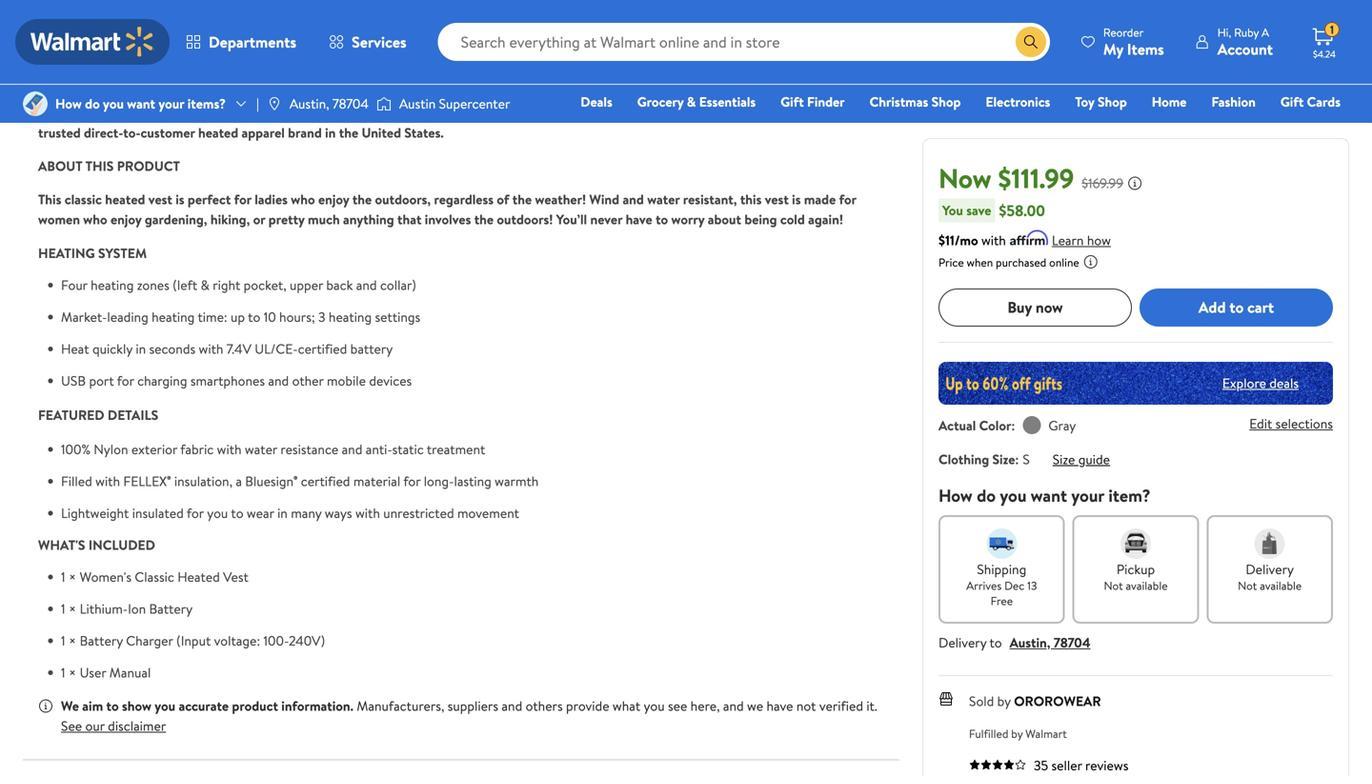 Task type: vqa. For each thing, say whether or not it's contained in the screenshot.
Valentine's in Valentine's Day balloons
no



Task type: describe. For each thing, give the bounding box(es) containing it.
1 for 1 × women's classic heated vest
[[61, 568, 65, 587]]

to down 'free'
[[990, 633, 1002, 652]]

2 - from the left
[[244, 103, 249, 122]]

available for delivery
[[1260, 578, 1302, 594]]

1 vertical spatial certified
[[301, 472, 350, 491]]

departments button
[[170, 19, 313, 65]]

(left
[[173, 276, 197, 294]]

for up hiking,
[[234, 190, 251, 209]]

1 horizontal spatial who
[[291, 190, 315, 209]]

0 vertical spatial battery
[[149, 600, 193, 619]]

with up when
[[981, 231, 1006, 249]]

intent image for pickup image
[[1121, 529, 1151, 559]]

buy now button
[[939, 288, 1132, 327]]

spring
[[205, 103, 241, 122]]

as
[[802, 103, 814, 122]]

edit selections button
[[1249, 414, 1333, 433]]

1 vertical spatial apparel
[[242, 123, 285, 142]]

the down regardless
[[474, 210, 494, 229]]

2 horizontal spatial heating
[[329, 308, 372, 326]]

delivery not available
[[1238, 560, 1302, 594]]

filled
[[61, 472, 92, 491]]

affirm image
[[1010, 230, 1048, 245]]

austin supercenter
[[399, 94, 510, 113]]

sold
[[969, 692, 994, 711]]

walks
[[412, 83, 444, 102]]

christmas shop
[[870, 92, 961, 111]]

you save $58.00
[[942, 200, 1045, 221]]

bluesign®
[[245, 472, 298, 491]]

what
[[613, 697, 640, 716]]

arrives
[[966, 578, 1002, 594]]

we inside we are a company specializing in heated apparel designed for all walks of life. in 2015, ororo started with an idea of a go-to jacket for almost any season - fall, winter, and spring - and doesn't break the bank. just eight years after our start, we are proud to describe ourselves as the most trusted direct-to-customer heated apparel brand in the united states.
[[598, 103, 614, 122]]

in down the break
[[325, 123, 336, 142]]

Search search field
[[438, 23, 1050, 61]]

of inside this classic heated vest is perfect for ladies who enjoy the outdoors, regardless of the weather! wind and water resistant, this vest is made for women who enjoy gardening, hiking, or pretty much anything that involves the outdoors! you'll never have to worry about being cold again!
[[497, 190, 509, 209]]

to inside button
[[1229, 297, 1244, 318]]

this classic heated vest is perfect for ladies who enjoy the outdoors, regardless of the weather! wind and water resistant, this vest is made for women who enjoy gardening, hiking, or pretty much anything that involves the outdoors! you'll never have to worry about being cold again!
[[38, 190, 856, 229]]

ways
[[325, 504, 352, 523]]

13
[[1027, 578, 1037, 594]]

proud
[[639, 103, 674, 122]]

the down the break
[[339, 123, 358, 142]]

how for how do you want your item?
[[939, 484, 973, 508]]

1 horizontal spatial a
[[236, 472, 242, 491]]

cold
[[780, 210, 805, 229]]

1 for 1 × user manual
[[61, 664, 65, 682]]

1 for 1
[[1330, 22, 1334, 38]]

you right 'show'
[[155, 697, 175, 716]]

go-
[[733, 83, 752, 102]]

search icon image
[[1023, 34, 1038, 50]]

accurate
[[179, 697, 229, 716]]

heat
[[61, 340, 89, 358]]

warmth
[[495, 472, 539, 491]]

about for about this product
[[38, 157, 83, 175]]

company
[[90, 83, 143, 102]]

do for how do you want your items?
[[85, 94, 100, 113]]

1 × user manual
[[61, 664, 151, 682]]

a
[[1262, 24, 1269, 40]]

to inside we aim to show you accurate product information. manufacturers, suppliers and others provide what you see here, and we have not verified it. see our disclaimer
[[106, 697, 119, 716]]

gift for finder
[[781, 92, 804, 111]]

debit
[[1226, 119, 1259, 138]]

buy now
[[1007, 297, 1063, 318]]

worry
[[671, 210, 705, 229]]

you left see
[[644, 697, 665, 716]]

1 vertical spatial austin,
[[1010, 633, 1051, 652]]

2 is from the left
[[792, 190, 801, 209]]

idea
[[680, 83, 704, 102]]

and left the others
[[502, 697, 522, 716]]

1 for 1 × battery charger (input voltage: 100-240v)
[[61, 632, 65, 651]]

1 vertical spatial heated
[[198, 123, 238, 142]]

dec
[[1004, 578, 1025, 594]]

want for item?
[[1031, 484, 1067, 508]]

now
[[939, 160, 992, 197]]

heat quickly in seconds with 7.4v ul/ce-certified battery
[[61, 340, 393, 358]]

for right port
[[117, 372, 134, 390]]

reorder
[[1103, 24, 1144, 40]]

any
[[38, 103, 58, 122]]

women
[[38, 210, 80, 229]]

ororo inside we are a company specializing in heated apparel designed for all walks of life. in 2015, ororo started with an idea of a go-to jacket for almost any season - fall, winter, and spring - and doesn't break the bank. just eight years after our start, we are proud to describe ourselves as the most trusted direct-to-customer heated apparel brand in the united states.
[[536, 83, 586, 102]]

1 horizontal spatial heating
[[152, 308, 195, 326]]

wind
[[589, 190, 619, 209]]

austin, 78704
[[290, 94, 369, 113]]

0 vertical spatial heated
[[230, 83, 270, 102]]

shop for toy shop
[[1098, 92, 1127, 111]]

gift cards link
[[1272, 91, 1349, 112]]

just
[[416, 103, 440, 122]]

for up as
[[806, 83, 823, 102]]

charger
[[126, 632, 173, 651]]

grocery & essentials link
[[629, 91, 764, 112]]

the up united at the top left
[[359, 103, 378, 122]]

lightweight insulated for you to wear in many ways with unrestricted movement
[[61, 504, 519, 523]]

toy shop link
[[1067, 91, 1136, 112]]

35
[[1034, 756, 1048, 775]]

1 - from the left
[[103, 103, 108, 122]]

learn how
[[1052, 231, 1111, 249]]

0 horizontal spatial are
[[59, 83, 78, 102]]

buy
[[1007, 297, 1032, 318]]

cards
[[1307, 92, 1341, 111]]

not for delivery
[[1238, 578, 1257, 594]]

walmart+ link
[[1275, 118, 1349, 139]]

to left wear
[[231, 504, 244, 523]]

details
[[108, 406, 158, 425]]

you down insulation,
[[207, 504, 228, 523]]

fabric
[[180, 440, 214, 459]]

time:
[[198, 308, 227, 326]]

100%
[[61, 440, 90, 459]]

by for fulfilled
[[1011, 726, 1023, 742]]

exterior
[[131, 440, 177, 459]]

insulation,
[[174, 472, 232, 491]]

delivery for not
[[1246, 560, 1294, 579]]

ul/ce-
[[255, 340, 298, 358]]

online
[[1049, 254, 1079, 270]]

delivery to austin, 78704
[[939, 633, 1091, 652]]

states.
[[404, 123, 444, 142]]

battery
[[350, 340, 393, 358]]

in right wear
[[277, 504, 288, 523]]

services button
[[313, 19, 423, 65]]

again!
[[808, 210, 843, 229]]

you'll
[[556, 210, 587, 229]]

size guide
[[1053, 450, 1110, 469]]

ruby
[[1234, 24, 1259, 40]]

product details image
[[861, 2, 884, 25]]

nylon
[[94, 440, 128, 459]]

with right ways
[[355, 504, 380, 523]]

fulfilled
[[969, 726, 1008, 742]]

0 horizontal spatial heating
[[91, 276, 134, 294]]

product
[[232, 697, 278, 716]]

selections
[[1276, 414, 1333, 433]]

heated inside this classic heated vest is perfect for ladies who enjoy the outdoors, regardless of the weather! wind and water resistant, this vest is made for women who enjoy gardening, hiking, or pretty much anything that involves the outdoors! you'll never have to worry about being cold again!
[[105, 190, 145, 209]]

2 horizontal spatial of
[[707, 83, 720, 102]]

we inside we aim to show you accurate product information. manufacturers, suppliers and others provide what you see here, and we have not verified it. see our disclaimer
[[747, 697, 763, 716]]

about for about ororo
[[38, 50, 83, 69]]

0 horizontal spatial battery
[[80, 632, 123, 651]]

wear
[[247, 504, 274, 523]]

1 size from the left
[[992, 450, 1015, 469]]

voltage:
[[214, 632, 260, 651]]

fall,
[[112, 103, 133, 122]]

your for items?
[[159, 94, 184, 113]]

size guide button
[[1053, 450, 1110, 469]]

manufacturers,
[[357, 697, 444, 716]]

an
[[663, 83, 677, 102]]

our inside we are a company specializing in heated apparel designed for all walks of life. in 2015, ororo started with an idea of a go-to jacket for almost any season - fall, winter, and spring - and doesn't break the bank. just eight years after our start, we are proud to describe ourselves as the most trusted direct-to-customer heated apparel brand in the united states.
[[541, 103, 561, 122]]

what's included
[[38, 536, 155, 555]]

that
[[397, 210, 422, 229]]

0 vertical spatial certified
[[298, 340, 347, 358]]

3
[[318, 308, 325, 326]]

1 is from the left
[[176, 190, 184, 209]]

1 vertical spatial 78704
[[1054, 633, 1091, 652]]

others
[[526, 697, 563, 716]]

$4.24
[[1313, 48, 1336, 61]]

and left doesn't
[[253, 103, 274, 122]]

bank.
[[382, 103, 413, 122]]

: for color
[[1011, 416, 1015, 435]]

with left 7.4v
[[199, 340, 223, 358]]

almost
[[826, 83, 865, 102]]

for left long- on the bottom
[[403, 472, 421, 491]]

and left the anti-
[[342, 440, 362, 459]]

items?
[[187, 94, 226, 113]]

0 vertical spatial &
[[687, 92, 696, 111]]

static
[[392, 440, 424, 459]]

Walmart Site-Wide search field
[[438, 23, 1050, 61]]

1 for 1 × lithium-ion battery
[[61, 600, 65, 619]]

we for we are a company specializing in heated apparel designed for all walks of life. in 2015, ororo started with an idea of a go-to jacket for almost any season - fall, winter, and spring - and doesn't break the bank. just eight years after our start, we are proud to describe ourselves as the most trusted direct-to-customer heated apparel brand in the united states.
[[38, 83, 56, 102]]

reorder my items
[[1103, 24, 1164, 60]]



Task type: locate. For each thing, give the bounding box(es) containing it.
not for pickup
[[1104, 578, 1123, 594]]

and
[[180, 103, 202, 122], [253, 103, 274, 122], [623, 190, 644, 209], [356, 276, 377, 294], [268, 372, 289, 390], [342, 440, 362, 459], [502, 697, 522, 716], [723, 697, 744, 716]]

featured details
[[38, 406, 158, 425]]

with right 'filled' on the bottom left of page
[[95, 472, 120, 491]]

in up spring
[[216, 83, 227, 102]]

to up ourselves
[[752, 83, 765, 102]]

not
[[796, 697, 816, 716]]

legal information image
[[1083, 254, 1098, 269]]

featured
[[38, 406, 104, 425]]

and down specializing
[[180, 103, 202, 122]]

-
[[103, 103, 108, 122], [244, 103, 249, 122]]

want down size guide button
[[1031, 484, 1067, 508]]

we inside we aim to show you accurate product information. manufacturers, suppliers and others provide what you see here, and we have not verified it. see our disclaimer
[[61, 697, 79, 716]]

& right an
[[687, 92, 696, 111]]

1 horizontal spatial of
[[497, 190, 509, 209]]

available down 'intent image for delivery'
[[1260, 578, 1302, 594]]

the up outdoors!
[[512, 190, 532, 209]]

4 × from the top
[[68, 664, 77, 682]]

departments
[[209, 31, 296, 52]]

1 horizontal spatial -
[[244, 103, 249, 122]]

1 horizontal spatial we
[[61, 697, 79, 716]]

with right fabric
[[217, 440, 242, 459]]

have inside this classic heated vest is perfect for ladies who enjoy the outdoors, regardless of the weather! wind and water resistant, this vest is made for women who enjoy gardening, hiking, or pretty much anything that involves the outdoors! you'll never have to worry about being cold again!
[[626, 210, 652, 229]]

1 horizontal spatial enjoy
[[318, 190, 349, 209]]

1 horizontal spatial is
[[792, 190, 801, 209]]

1 vertical spatial we
[[747, 697, 763, 716]]

heating right "3"
[[329, 308, 372, 326]]

1 gift from the left
[[781, 92, 804, 111]]

 image for austin, 78704
[[267, 96, 282, 111]]

available
[[1126, 578, 1168, 594], [1260, 578, 1302, 594]]

back
[[326, 276, 353, 294]]

: up clothing size : s
[[1011, 416, 1015, 435]]

1 shop from the left
[[932, 92, 961, 111]]

1 horizontal spatial how
[[939, 484, 973, 508]]

we aim to show you accurate product information. manufacturers, suppliers and others provide what you see here, and we have not verified it. see our disclaimer
[[61, 697, 877, 736]]

a
[[81, 83, 87, 102], [723, 83, 729, 102], [236, 472, 242, 491]]

0 horizontal spatial by
[[997, 692, 1011, 711]]

and right back on the top of the page
[[356, 276, 377, 294]]

here,
[[691, 697, 720, 716]]

jacket
[[768, 83, 803, 102]]

1 up 1 × user manual
[[61, 632, 65, 651]]

for down insulation,
[[187, 504, 204, 523]]

are up season
[[59, 83, 78, 102]]

0 horizontal spatial &
[[201, 276, 209, 294]]

explore deals link
[[1215, 366, 1306, 400]]

× for lithium-
[[68, 600, 77, 619]]

is up cold
[[792, 190, 801, 209]]

1 about from the top
[[38, 50, 83, 69]]

$11/mo with
[[939, 231, 1006, 249]]

battery right "ion"
[[149, 600, 193, 619]]

do for how do you want your item?
[[977, 484, 996, 508]]

classic
[[65, 190, 102, 209]]

being
[[744, 210, 777, 229]]

we for we aim to show you accurate product information. manufacturers, suppliers and others provide what you see here, and we have not verified it. see our disclaimer
[[61, 697, 79, 716]]

walmart image
[[30, 27, 154, 57]]

2 vest from the left
[[765, 190, 789, 209]]

0 horizontal spatial size
[[992, 450, 1015, 469]]

1 vertical spatial are
[[618, 103, 636, 122]]

water inside this classic heated vest is perfect for ladies who enjoy the outdoors, regardless of the weather! wind and water resistant, this vest is made for women who enjoy gardening, hiking, or pretty much anything that involves the outdoors! you'll never have to worry about being cold again!
[[647, 190, 680, 209]]

user
[[80, 664, 106, 682]]

certified up ways
[[301, 472, 350, 491]]

0 horizontal spatial ororo
[[86, 50, 136, 69]]

: for size
[[1015, 450, 1019, 469]]

0 horizontal spatial water
[[245, 440, 277, 459]]

shop for christmas shop
[[932, 92, 961, 111]]

vest up gardening,
[[148, 190, 172, 209]]

and left other
[[268, 372, 289, 390]]

0 horizontal spatial who
[[83, 210, 107, 229]]

0 vertical spatial our
[[541, 103, 561, 122]]

heating down system
[[91, 276, 134, 294]]

anything
[[343, 210, 394, 229]]

1 horizontal spatial water
[[647, 190, 680, 209]]

not inside delivery not available
[[1238, 578, 1257, 594]]

1 horizontal spatial by
[[1011, 726, 1023, 742]]

we inside we are a company specializing in heated apparel designed for all walks of life. in 2015, ororo started with an idea of a go-to jacket for almost any season - fall, winter, and spring - and doesn't break the bank. just eight years after our start, we are proud to describe ourselves as the most trusted direct-to-customer heated apparel brand in the united states.
[[38, 83, 56, 102]]

delivery for to
[[939, 633, 987, 652]]

delivery down arrives
[[939, 633, 987, 652]]

water up the bluesign®
[[245, 440, 277, 459]]

of up describe
[[707, 83, 720, 102]]

do
[[85, 94, 100, 113], [977, 484, 996, 508]]

0 horizontal spatial we
[[38, 83, 56, 102]]

heated down spring
[[198, 123, 238, 142]]

a left go-
[[723, 83, 729, 102]]

outdoors!
[[497, 210, 553, 229]]

0 vertical spatial who
[[291, 190, 315, 209]]

learn more about strikethrough prices image
[[1127, 176, 1143, 191]]

four heating zones (left & right pocket, upper back and collar)
[[61, 276, 416, 294]]

1 down the 'what's'
[[61, 568, 65, 587]]

upper
[[290, 276, 323, 294]]

1 vertical spatial about
[[38, 157, 83, 175]]

your down "guide"
[[1071, 484, 1104, 508]]

1 vertical spatial have
[[767, 697, 793, 716]]

1 vertical spatial we
[[61, 697, 79, 716]]

with up proud at the left
[[634, 83, 660, 102]]

1 vertical spatial who
[[83, 210, 107, 229]]

available down intent image for pickup
[[1126, 578, 1168, 594]]

35 seller reviews
[[1034, 756, 1129, 775]]

1 vertical spatial &
[[201, 276, 209, 294]]

1 vertical spatial our
[[85, 717, 105, 736]]

up
[[231, 308, 245, 326]]

with inside we are a company specializing in heated apparel designed for all walks of life. in 2015, ororo started with an idea of a go-to jacket for almost any season - fall, winter, and spring - and doesn't break the bank. just eight years after our start, we are proud to describe ourselves as the most trusted direct-to-customer heated apparel brand in the united states.
[[634, 83, 660, 102]]

size left s
[[992, 450, 1015, 469]]

and right here,
[[723, 697, 744, 716]]

1 vertical spatial enjoy
[[111, 210, 142, 229]]

0 horizontal spatial shop
[[932, 92, 961, 111]]

& right (left
[[201, 276, 209, 294]]

not down 'intent image for delivery'
[[1238, 578, 1257, 594]]

want for items?
[[127, 94, 155, 113]]

manual
[[109, 664, 151, 682]]

devices
[[369, 372, 412, 390]]

austin, 78704 button
[[1010, 633, 1091, 652]]

0 horizontal spatial do
[[85, 94, 100, 113]]

up to sixty percent off deals. shop now. image
[[939, 362, 1333, 405]]

deals
[[1270, 374, 1299, 393]]

1 × battery charger (input voltage: 100-240v)
[[61, 632, 325, 651]]

1 vertical spatial :
[[1015, 450, 1019, 469]]

available for pickup
[[1126, 578, 1168, 594]]

1 horizontal spatial size
[[1053, 450, 1075, 469]]

how do you want your items?
[[55, 94, 226, 113]]

: left s
[[1015, 450, 1019, 469]]

who down "classic"
[[83, 210, 107, 229]]

0 horizontal spatial our
[[85, 717, 105, 736]]

after
[[510, 103, 538, 122]]

0 vertical spatial want
[[127, 94, 155, 113]]

austin, down 'free'
[[1010, 633, 1051, 652]]

christmas
[[870, 92, 928, 111]]

do down clothing size : s
[[977, 484, 996, 508]]

0 horizontal spatial how
[[55, 94, 82, 113]]

delivery inside delivery not available
[[1246, 560, 1294, 579]]

0 vertical spatial about
[[38, 50, 83, 69]]

0 vertical spatial water
[[647, 190, 680, 209]]

and inside this classic heated vest is perfect for ladies who enjoy the outdoors, regardless of the weather! wind and water resistant, this vest is made for women who enjoy gardening, hiking, or pretty much anything that involves the outdoors! you'll never have to worry about being cold again!
[[623, 190, 644, 209]]

the up "anything"
[[352, 190, 372, 209]]

edit
[[1249, 414, 1272, 433]]

1 available from the left
[[1126, 578, 1168, 594]]

are
[[59, 83, 78, 102], [618, 103, 636, 122]]

0 horizontal spatial your
[[159, 94, 184, 113]]

it.
[[866, 697, 877, 716]]

included
[[89, 536, 155, 555]]

quickly
[[92, 340, 132, 358]]

intent image for shipping image
[[987, 529, 1017, 559]]

shipping arrives dec 13 free
[[966, 560, 1037, 609]]

1 horizontal spatial 78704
[[1054, 633, 1091, 652]]

gift cards registry
[[1121, 92, 1341, 138]]

to left cart
[[1229, 297, 1244, 318]]

1 vertical spatial water
[[245, 440, 277, 459]]

2 not from the left
[[1238, 578, 1257, 594]]

you up direct-
[[103, 94, 124, 113]]

2 horizontal spatial  image
[[376, 94, 392, 113]]

market-
[[61, 308, 107, 326]]

price
[[939, 254, 964, 270]]

2 size from the left
[[1053, 450, 1075, 469]]

0 vertical spatial austin,
[[290, 94, 329, 113]]

how
[[55, 94, 82, 113], [939, 484, 973, 508]]

1 horizontal spatial ororo
[[536, 83, 586, 102]]

available inside pickup not available
[[1126, 578, 1168, 594]]

right
[[213, 276, 240, 294]]

purchased
[[996, 254, 1046, 270]]

1 horizontal spatial gift
[[1280, 92, 1304, 111]]

edit selections
[[1249, 414, 1333, 433]]

0 horizontal spatial  image
[[23, 91, 48, 116]]

1 horizontal spatial available
[[1260, 578, 1302, 594]]

delivery
[[1246, 560, 1294, 579], [939, 633, 987, 652]]

 image right |
[[267, 96, 282, 111]]

we up see
[[61, 697, 79, 716]]

0 vertical spatial we
[[598, 103, 614, 122]]

2 × from the top
[[68, 600, 77, 619]]

many
[[291, 504, 322, 523]]

gift finder link
[[772, 91, 853, 112]]

$169.99
[[1082, 174, 1124, 192]]

about this product
[[38, 157, 180, 175]]

for right made
[[839, 190, 856, 209]]

pocket,
[[244, 276, 286, 294]]

4 stars out of 5, based on 35 seller reviews element
[[969, 759, 1026, 771]]

you
[[103, 94, 124, 113], [1000, 484, 1027, 508], [207, 504, 228, 523], [155, 697, 175, 716], [644, 697, 665, 716]]

for
[[375, 83, 393, 102], [806, 83, 823, 102], [234, 190, 251, 209], [839, 190, 856, 209], [117, 372, 134, 390], [403, 472, 421, 491], [187, 504, 204, 523]]

1 horizontal spatial austin,
[[1010, 633, 1051, 652]]

to inside this classic heated vest is perfect for ladies who enjoy the outdoors, regardless of the weather! wind and water resistant, this vest is made for women who enjoy gardening, hiking, or pretty much anything that involves the outdoors! you'll never have to worry about being cold again!
[[656, 210, 668, 229]]

- left |
[[244, 103, 249, 122]]

1 horizontal spatial battery
[[149, 600, 193, 619]]

in right quickly
[[136, 340, 146, 358]]

1 horizontal spatial want
[[1031, 484, 1067, 508]]

3 × from the top
[[68, 632, 77, 651]]

who up pretty
[[291, 190, 315, 209]]

we down started
[[598, 103, 614, 122]]

 image left all
[[376, 94, 392, 113]]

have left not
[[767, 697, 793, 716]]

treatment
[[427, 440, 485, 459]]

shop right christmas
[[932, 92, 961, 111]]

1 vertical spatial want
[[1031, 484, 1067, 508]]

× for battery
[[68, 632, 77, 651]]

 image for austin supercenter
[[376, 94, 392, 113]]

apparel up doesn't
[[273, 83, 316, 102]]

× for user
[[68, 664, 77, 682]]

1 horizontal spatial delivery
[[1246, 560, 1294, 579]]

heated up spring
[[230, 83, 270, 102]]

by for sold
[[997, 692, 1011, 711]]

registry
[[1121, 119, 1170, 138]]

see our disclaimer button
[[61, 717, 166, 736]]

to left 10
[[248, 308, 260, 326]]

we right here,
[[747, 697, 763, 716]]

0 horizontal spatial gift
[[781, 92, 804, 111]]

gift inside gift cards registry
[[1280, 92, 1304, 111]]

not inside pickup not available
[[1104, 578, 1123, 594]]

this
[[740, 190, 762, 209]]

× for women's
[[68, 568, 77, 587]]

2 gift from the left
[[1280, 92, 1304, 111]]

in
[[488, 83, 499, 102]]

0 horizontal spatial is
[[176, 190, 184, 209]]

heating up seconds
[[152, 308, 195, 326]]

0 horizontal spatial delivery
[[939, 633, 987, 652]]

2 about from the top
[[38, 157, 83, 175]]

shop right "toy"
[[1098, 92, 1127, 111]]

certified down "3"
[[298, 340, 347, 358]]

you down s
[[1000, 484, 1027, 508]]

1 vertical spatial by
[[1011, 726, 1023, 742]]

enjoy up system
[[111, 210, 142, 229]]

0 vertical spatial by
[[997, 692, 1011, 711]]

× left user
[[68, 664, 77, 682]]

0 horizontal spatial available
[[1126, 578, 1168, 594]]

have inside we aim to show you accurate product information. manufacturers, suppliers and others provide what you see here, and we have not verified it. see our disclaimer
[[767, 697, 793, 716]]

0 vertical spatial apparel
[[273, 83, 316, 102]]

0 vertical spatial ororo
[[86, 50, 136, 69]]

start,
[[564, 103, 595, 122]]

1 horizontal spatial not
[[1238, 578, 1257, 594]]

we
[[598, 103, 614, 122], [747, 697, 763, 716]]

1 horizontal spatial we
[[747, 697, 763, 716]]

are down started
[[618, 103, 636, 122]]

enjoy up much
[[318, 190, 349, 209]]

0 vertical spatial do
[[85, 94, 100, 113]]

actual color :
[[939, 416, 1015, 435]]

1 horizontal spatial do
[[977, 484, 996, 508]]

1 horizontal spatial  image
[[267, 96, 282, 111]]

0 vertical spatial delivery
[[1246, 560, 1294, 579]]

78704
[[332, 94, 369, 113], [1054, 633, 1091, 652]]

0 vertical spatial are
[[59, 83, 78, 102]]

my
[[1103, 39, 1123, 60]]

available inside delivery not available
[[1260, 578, 1302, 594]]

0 horizontal spatial want
[[127, 94, 155, 113]]

1 vertical spatial how
[[939, 484, 973, 508]]

to down idea
[[677, 103, 689, 122]]

1 not from the left
[[1104, 578, 1123, 594]]

water
[[647, 190, 680, 209], [245, 440, 277, 459]]

1 horizontal spatial vest
[[765, 190, 789, 209]]

1 horizontal spatial are
[[618, 103, 636, 122]]

1 horizontal spatial shop
[[1098, 92, 1127, 111]]

to right aim
[[106, 697, 119, 716]]

for left all
[[375, 83, 393, 102]]

1 × from the top
[[68, 568, 77, 587]]

fellex®
[[123, 472, 171, 491]]

0 horizontal spatial vest
[[148, 190, 172, 209]]

1 horizontal spatial &
[[687, 92, 696, 111]]

1 vertical spatial your
[[1071, 484, 1104, 508]]

add to cart button
[[1140, 288, 1333, 327]]

shipping
[[977, 560, 1026, 579]]

1 left lithium-
[[61, 600, 65, 619]]

0 horizontal spatial of
[[447, 83, 459, 102]]

is up gardening,
[[176, 190, 184, 209]]

collar)
[[380, 276, 416, 294]]

grocery
[[637, 92, 684, 111]]

1 vest from the left
[[148, 190, 172, 209]]

have right 'never'
[[626, 210, 652, 229]]

christmas shop link
[[861, 91, 969, 112]]

1 up $4.24
[[1330, 22, 1334, 38]]

to left worry
[[656, 210, 668, 229]]

insulated
[[132, 504, 184, 523]]

 image
[[23, 91, 48, 116], [376, 94, 392, 113], [267, 96, 282, 111]]

the right as
[[817, 103, 837, 122]]

0 horizontal spatial a
[[81, 83, 87, 102]]

gift for cards
[[1280, 92, 1304, 111]]

your for item?
[[1071, 484, 1104, 508]]

by right sold
[[997, 692, 1011, 711]]

enjoy
[[318, 190, 349, 209], [111, 210, 142, 229]]

0 horizontal spatial 78704
[[332, 94, 369, 113]]

see
[[61, 717, 82, 736]]

austin, up brand
[[290, 94, 329, 113]]

one debit link
[[1186, 118, 1268, 139]]

our inside we aim to show you accurate product information. manufacturers, suppliers and others provide what you see here, and we have not verified it. see our disclaimer
[[85, 717, 105, 736]]

battery
[[149, 600, 193, 619], [80, 632, 123, 651]]

1 horizontal spatial our
[[541, 103, 561, 122]]

2 available from the left
[[1260, 578, 1302, 594]]

0 vertical spatial 78704
[[332, 94, 369, 113]]

2 horizontal spatial a
[[723, 83, 729, 102]]

0 horizontal spatial austin,
[[290, 94, 329, 113]]

guide
[[1078, 450, 1110, 469]]

0 horizontal spatial -
[[103, 103, 108, 122]]

our down aim
[[85, 717, 105, 736]]

and right wind
[[623, 190, 644, 209]]

ororo up start,
[[536, 83, 586, 102]]

market-leading heating time: up to 10 hours; 3 heating settings
[[61, 308, 420, 326]]

about ororo
[[38, 50, 136, 69]]

1 left user
[[61, 664, 65, 682]]

how for how do you want your items?
[[55, 94, 82, 113]]

with
[[634, 83, 660, 102], [981, 231, 1006, 249], [199, 340, 223, 358], [217, 440, 242, 459], [95, 472, 120, 491], [355, 504, 380, 523]]

add to cart
[[1199, 297, 1274, 318]]

$111.99
[[998, 160, 1074, 197]]

0 vertical spatial enjoy
[[318, 190, 349, 209]]

do up direct-
[[85, 94, 100, 113]]

trusted
[[38, 123, 81, 142]]

about up 'any'
[[38, 50, 83, 69]]

have
[[626, 210, 652, 229], [767, 697, 793, 716]]

this
[[38, 190, 61, 209]]

of up outdoors!
[[497, 190, 509, 209]]

2 shop from the left
[[1098, 92, 1127, 111]]

0 vertical spatial :
[[1011, 416, 1015, 435]]

our right after
[[541, 103, 561, 122]]

0 vertical spatial how
[[55, 94, 82, 113]]

intent image for delivery image
[[1255, 529, 1285, 559]]

1 horizontal spatial have
[[767, 697, 793, 716]]

1 vertical spatial delivery
[[939, 633, 987, 652]]

a up season
[[81, 83, 87, 102]]

battery down lithium-
[[80, 632, 123, 651]]

0 vertical spatial we
[[38, 83, 56, 102]]

hi, ruby a account
[[1217, 24, 1273, 60]]

2 vertical spatial heated
[[105, 190, 145, 209]]

heated down about this product
[[105, 190, 145, 209]]

of left the life.
[[447, 83, 459, 102]]

outdoors,
[[375, 190, 431, 209]]

10
[[264, 308, 276, 326]]

 image for how do you want your items?
[[23, 91, 48, 116]]



